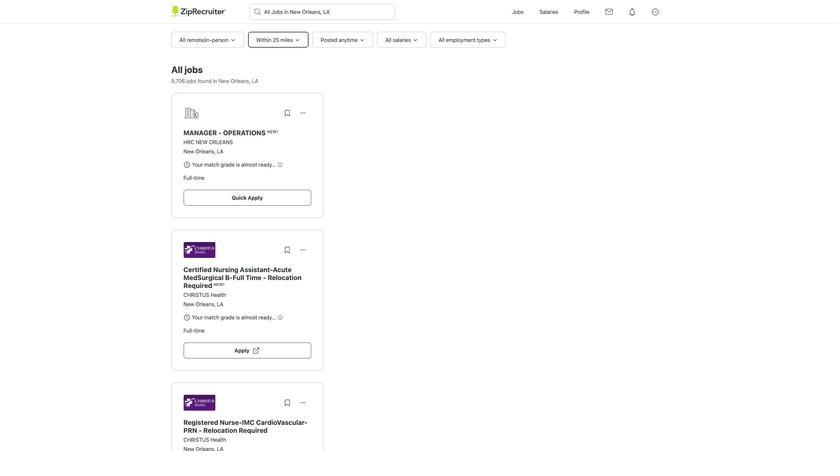 Task type: locate. For each thing, give the bounding box(es) containing it.
2 save job for later image from the top
[[284, 399, 291, 407]]

save job for later image
[[284, 109, 291, 117], [284, 399, 291, 407]]

1 save job for later image from the top
[[284, 109, 291, 117]]

menu image
[[648, 4, 664, 20]]

Search job title or keyword search field
[[250, 4, 395, 20]]

registered nurse-imc cardiovascular-prn - relocation required element
[[184, 419, 311, 435]]

main element
[[171, 0, 667, 24]]

None button
[[295, 105, 311, 121], [295, 242, 311, 258], [295, 395, 311, 411], [295, 105, 311, 121], [295, 242, 311, 258], [295, 395, 311, 411]]

ziprecruiter image
[[171, 6, 226, 18]]

0 vertical spatial save job for later image
[[284, 109, 291, 117]]

1 vertical spatial save job for later image
[[284, 399, 291, 407]]

notifications image
[[625, 4, 640, 20]]



Task type: vqa. For each thing, say whether or not it's contained in the screenshot.
Save job for later image to the top
yes



Task type: describe. For each thing, give the bounding box(es) containing it.
certified nursing assistant-acute medsurgical b-full time - relocation required image
[[184, 242, 215, 258]]

save job for later image
[[284, 246, 291, 254]]

registered nurse-imc cardiovascular-prn - relocation required image
[[184, 395, 215, 411]]



